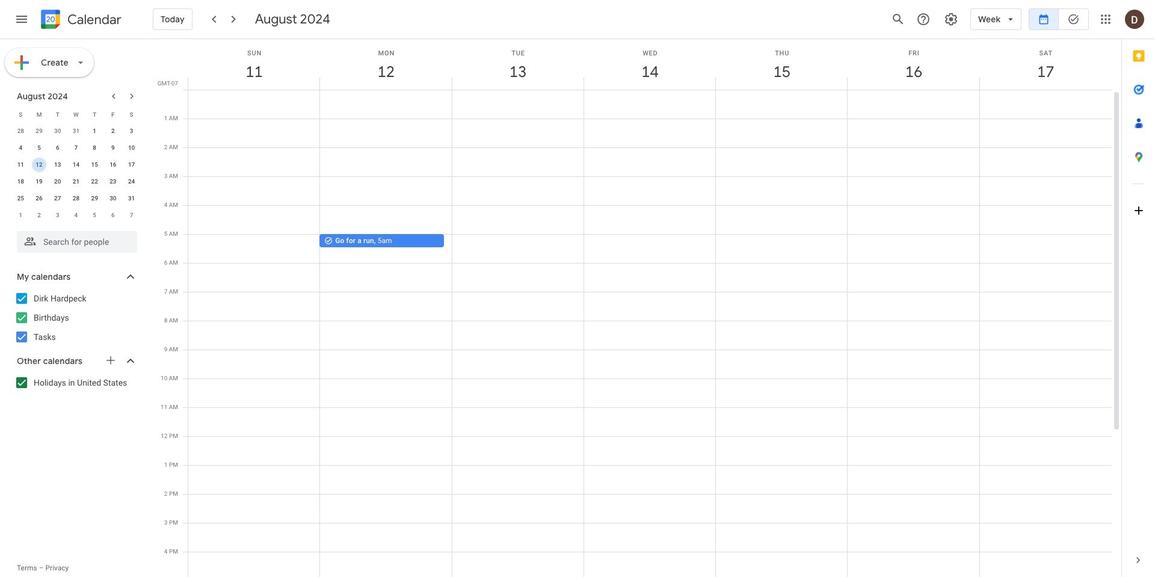 Task type: describe. For each thing, give the bounding box(es) containing it.
7 column header from the left
[[980, 39, 1112, 90]]

september 5 element
[[87, 208, 102, 223]]

13 element
[[50, 158, 65, 172]]

16 element
[[106, 158, 120, 172]]

29 element
[[87, 191, 102, 206]]

19 element
[[32, 175, 46, 189]]

18 element
[[13, 175, 28, 189]]

27 element
[[50, 191, 65, 206]]

25 element
[[13, 191, 28, 206]]

september 4 element
[[69, 208, 83, 223]]

september 6 element
[[106, 208, 120, 223]]

heading inside calendar element
[[65, 12, 121, 27]]

4 column header from the left
[[584, 39, 716, 90]]

main drawer image
[[14, 12, 29, 26]]

calendar element
[[39, 7, 121, 34]]

9 element
[[106, 141, 120, 155]]

12 element
[[32, 158, 46, 172]]

28 element
[[69, 191, 83, 206]]

july 28 element
[[13, 124, 28, 138]]

september 7 element
[[124, 208, 139, 223]]

september 1 element
[[13, 208, 28, 223]]

thursday, august 15 element
[[716, 39, 848, 90]]

26 element
[[32, 191, 46, 206]]

friday, august 16 element
[[848, 39, 980, 90]]

cell inside august 2024 "grid"
[[30, 156, 48, 173]]

24 element
[[124, 175, 139, 189]]

july 31 element
[[69, 124, 83, 138]]

my calendars list
[[2, 289, 149, 347]]

31 element
[[124, 191, 139, 206]]

1 element
[[87, 124, 102, 138]]

sunday, august 11 element
[[188, 39, 320, 90]]

11 element
[[13, 158, 28, 172]]

5 column header from the left
[[716, 39, 848, 90]]

tuesday, august 13 element
[[452, 39, 584, 90]]

7 element
[[69, 141, 83, 155]]



Task type: locate. For each thing, give the bounding box(es) containing it.
row
[[183, 90, 1112, 577], [11, 106, 141, 123], [11, 123, 141, 140], [11, 140, 141, 156], [11, 156, 141, 173], [11, 173, 141, 190], [11, 190, 141, 207], [11, 207, 141, 224]]

september 2 element
[[32, 208, 46, 223]]

grid
[[154, 39, 1122, 577]]

22 element
[[87, 175, 102, 189]]

july 30 element
[[50, 124, 65, 138]]

row group
[[11, 123, 141, 224]]

14 element
[[69, 158, 83, 172]]

8 element
[[87, 141, 102, 155]]

6 column header from the left
[[848, 39, 980, 90]]

2 column header from the left
[[320, 39, 452, 90]]

4 element
[[13, 141, 28, 155]]

15 element
[[87, 158, 102, 172]]

20 element
[[50, 175, 65, 189]]

5 element
[[32, 141, 46, 155]]

july 29 element
[[32, 124, 46, 138]]

wednesday, august 14 element
[[584, 39, 716, 90]]

saturday, august 17 element
[[980, 39, 1112, 90]]

3 element
[[124, 124, 139, 138]]

30 element
[[106, 191, 120, 206]]

settings menu image
[[944, 12, 959, 26]]

6 element
[[50, 141, 65, 155]]

monday, august 12 element
[[320, 39, 452, 90]]

None search field
[[0, 226, 149, 253]]

cell
[[188, 90, 320, 577], [320, 90, 452, 577], [452, 90, 584, 577], [584, 90, 716, 577], [716, 90, 848, 577], [848, 90, 980, 577], [980, 90, 1112, 577], [30, 156, 48, 173]]

tab list
[[1122, 39, 1156, 543]]

23 element
[[106, 175, 120, 189]]

august 2024 grid
[[11, 106, 141, 224]]

column header
[[188, 39, 320, 90], [320, 39, 452, 90], [452, 39, 584, 90], [584, 39, 716, 90], [716, 39, 848, 90], [848, 39, 980, 90], [980, 39, 1112, 90]]

september 3 element
[[50, 208, 65, 223]]

21 element
[[69, 175, 83, 189]]

2 element
[[106, 124, 120, 138]]

10 element
[[124, 141, 139, 155]]

heading
[[65, 12, 121, 27]]

1 column header from the left
[[188, 39, 320, 90]]

3 column header from the left
[[452, 39, 584, 90]]

17 element
[[124, 158, 139, 172]]



Task type: vqa. For each thing, say whether or not it's contained in the screenshot.
second column header
yes



